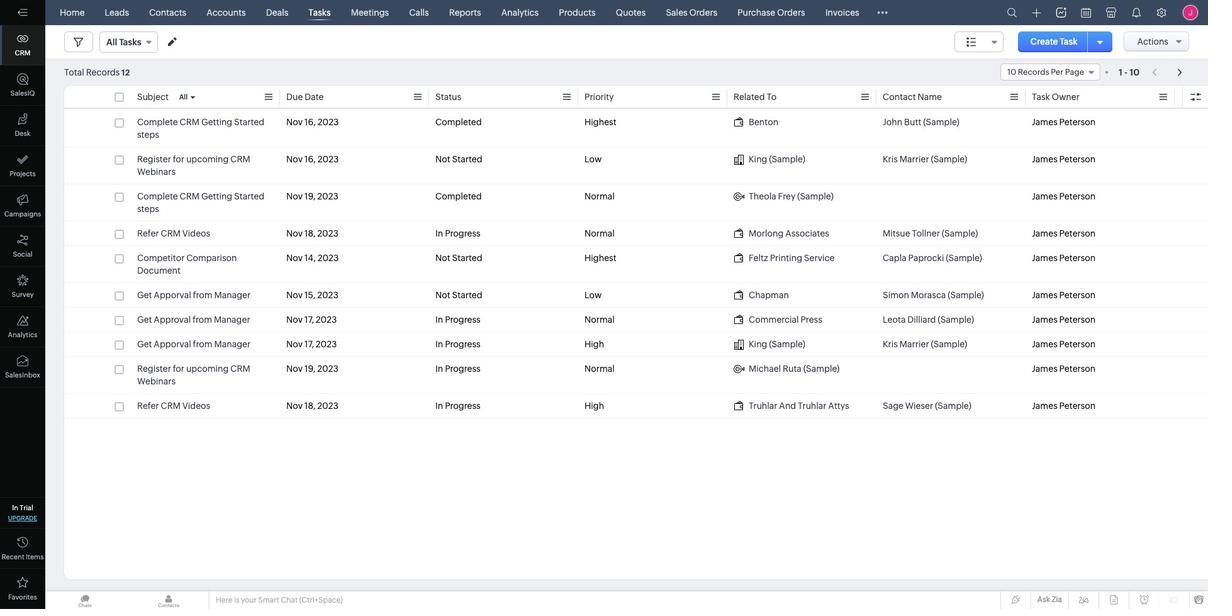 Task type: locate. For each thing, give the bounding box(es) containing it.
reports
[[449, 8, 481, 18]]

home link
[[55, 0, 90, 25]]

deals link
[[261, 0, 293, 25]]

1 orders from the left
[[689, 8, 717, 18]]

analytics link
[[496, 0, 544, 25], [0, 307, 45, 347]]

analytics link right 'reports' link
[[496, 0, 544, 25]]

1 horizontal spatial orders
[[777, 8, 805, 18]]

salesiq
[[10, 89, 35, 97]]

deals
[[266, 8, 288, 18]]

0 horizontal spatial analytics link
[[0, 307, 45, 347]]

calls
[[409, 8, 429, 18]]

1 horizontal spatial analytics link
[[496, 0, 544, 25]]

accounts link
[[202, 0, 251, 25]]

(ctrl+space)
[[299, 596, 343, 605]]

in trial upgrade
[[8, 504, 37, 522]]

items
[[26, 553, 44, 561]]

contacts
[[149, 8, 186, 18]]

analytics up salesinbox link on the bottom left of the page
[[8, 331, 37, 339]]

orders right purchase
[[777, 8, 805, 18]]

projects
[[10, 170, 36, 177]]

0 vertical spatial analytics
[[501, 8, 539, 18]]

0 horizontal spatial analytics
[[8, 331, 37, 339]]

0 horizontal spatial orders
[[689, 8, 717, 18]]

0 vertical spatial analytics link
[[496, 0, 544, 25]]

products
[[559, 8, 596, 18]]

analytics link down survey
[[0, 307, 45, 347]]

purchase orders link
[[733, 0, 810, 25]]

orders
[[689, 8, 717, 18], [777, 8, 805, 18]]

contacts image
[[129, 591, 208, 609]]

orders right sales
[[689, 8, 717, 18]]

quotes
[[616, 8, 646, 18]]

invoices link
[[820, 0, 864, 25]]

zia
[[1052, 595, 1062, 604]]

leads link
[[100, 0, 134, 25]]

ask zia
[[1037, 595, 1062, 604]]

campaigns
[[4, 210, 41, 218]]

social
[[13, 250, 32, 258]]

analytics
[[501, 8, 539, 18], [8, 331, 37, 339]]

campaigns link
[[0, 186, 45, 227]]

2 orders from the left
[[777, 8, 805, 18]]

analytics right 'reports' link
[[501, 8, 539, 18]]

sales orders link
[[661, 0, 722, 25]]

social link
[[0, 227, 45, 267]]

1 vertical spatial analytics link
[[0, 307, 45, 347]]

your
[[241, 596, 257, 605]]

here
[[216, 596, 232, 605]]

quick actions image
[[1032, 8, 1041, 18]]

leads
[[105, 8, 129, 18]]

sales
[[666, 8, 688, 18]]

salesinbox link
[[0, 347, 45, 388]]

home
[[60, 8, 85, 18]]

meetings
[[351, 8, 389, 18]]



Task type: vqa. For each thing, say whether or not it's contained in the screenshot.
CUSTOMERS.
no



Task type: describe. For each thing, give the bounding box(es) containing it.
sales motivator image
[[1056, 8, 1066, 18]]

purchase
[[738, 8, 775, 18]]

tasks
[[309, 8, 331, 18]]

desk
[[15, 130, 31, 137]]

crm
[[15, 49, 30, 57]]

1 vertical spatial analytics
[[8, 331, 37, 339]]

upgrade
[[8, 515, 37, 522]]

salesiq link
[[0, 65, 45, 106]]

meetings link
[[346, 0, 394, 25]]

recent items
[[2, 553, 44, 561]]

smart
[[258, 596, 279, 605]]

desk link
[[0, 106, 45, 146]]

accounts
[[207, 8, 246, 18]]

survey
[[12, 291, 34, 298]]

search image
[[1007, 8, 1017, 18]]

calls link
[[404, 0, 434, 25]]

favorites
[[8, 593, 37, 601]]

trial
[[20, 504, 33, 512]]

1 horizontal spatial analytics
[[501, 8, 539, 18]]

is
[[234, 596, 239, 605]]

tasks link
[[303, 0, 336, 25]]

orders for purchase orders
[[777, 8, 805, 18]]

survey link
[[0, 267, 45, 307]]

notifications image
[[1131, 8, 1141, 18]]

crm link
[[0, 25, 45, 65]]

calendar image
[[1081, 8, 1091, 18]]

salesinbox
[[5, 371, 40, 379]]

marketplace image
[[1106, 8, 1116, 18]]

recent
[[2, 553, 24, 561]]

reports link
[[444, 0, 486, 25]]

configure settings image
[[1157, 8, 1167, 18]]

quotes link
[[611, 0, 651, 25]]

chat
[[281, 596, 298, 605]]

sales orders
[[666, 8, 717, 18]]

contacts link
[[144, 0, 191, 25]]

chats image
[[45, 591, 125, 609]]

ask
[[1037, 595, 1050, 604]]

products link
[[554, 0, 601, 25]]

projects link
[[0, 146, 45, 186]]

here is your smart chat (ctrl+space)
[[216, 596, 343, 605]]

purchase orders
[[738, 8, 805, 18]]

invoices
[[825, 8, 859, 18]]

in
[[12, 504, 18, 512]]

orders for sales orders
[[689, 8, 717, 18]]



